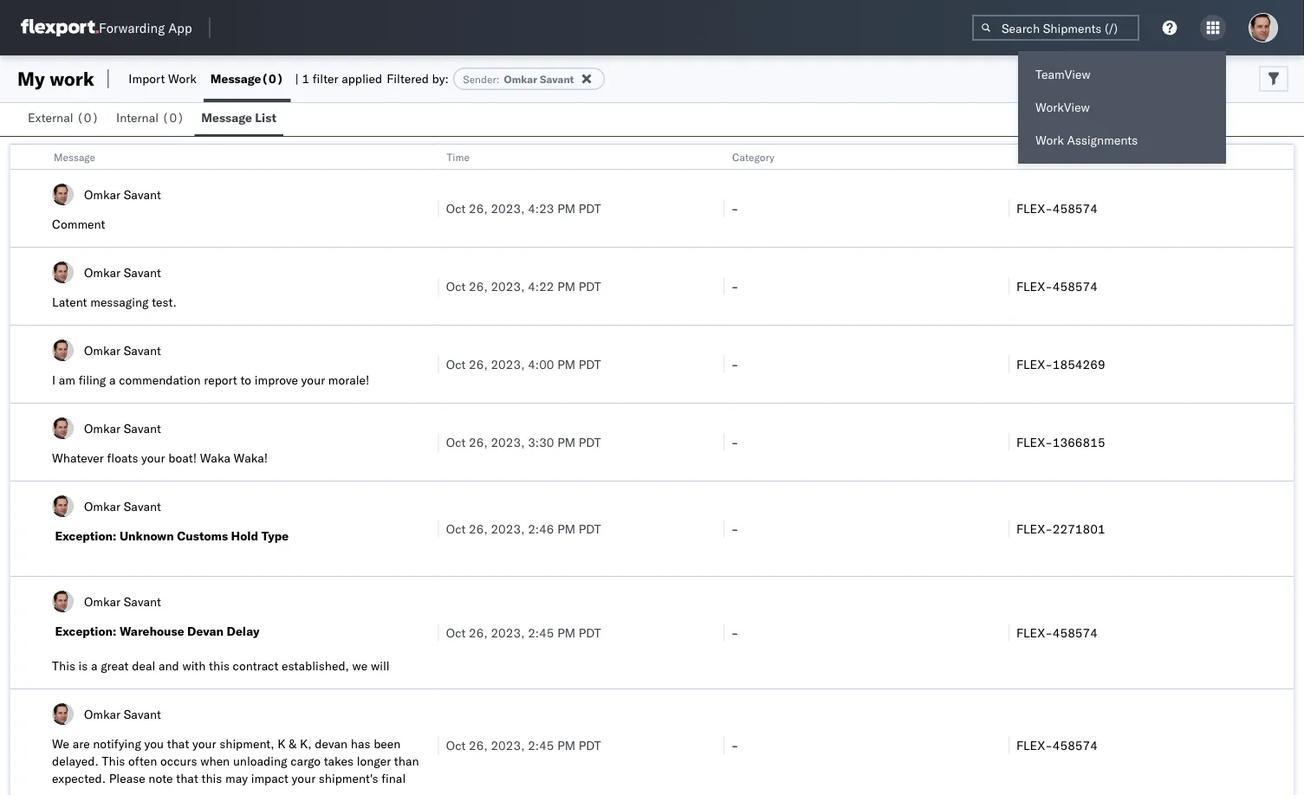 Task type: locate. For each thing, give the bounding box(es) containing it.
0 vertical spatial oct 26, 2023, 2:45 pm pdt
[[446, 625, 601, 641]]

sender
[[463, 72, 497, 85]]

0 vertical spatial work
[[168, 71, 197, 86]]

import
[[129, 71, 165, 86]]

that down occurs
[[176, 772, 198, 787]]

lucrative
[[99, 676, 146, 691]]

1 vertical spatial this
[[102, 754, 125, 769]]

a
[[109, 373, 116, 388], [91, 659, 98, 674], [90, 676, 96, 691]]

6 pdt from the top
[[579, 625, 601, 641]]

resize handle column header for time
[[703, 145, 724, 796]]

that up occurs
[[167, 737, 189, 752]]

26,
[[469, 201, 488, 216], [469, 279, 488, 294], [469, 357, 488, 372], [469, 435, 488, 450], [469, 521, 488, 537], [469, 625, 488, 641], [469, 738, 488, 753]]

time
[[447, 150, 470, 163]]

7 omkar savant from the top
[[84, 707, 161, 722]]

work assignments
[[1036, 133, 1138, 148]]

this down the notifying
[[102, 754, 125, 769]]

contract
[[233, 659, 279, 674]]

2 pm from the top
[[558, 279, 576, 294]]

3 26, from the top
[[469, 357, 488, 372]]

7 2023, from the top
[[491, 738, 525, 753]]

4 458574 from the top
[[1053, 738, 1098, 753]]

deal
[[132, 659, 155, 674]]

2 2023, from the top
[[491, 279, 525, 294]]

3 flex- 458574 from the top
[[1017, 625, 1098, 641]]

work up related
[[1036, 133, 1064, 148]]

we are notifying you that your shipment, k & k, devan has been delayed. this often occurs when unloading cargo takes longer than expected. please note that this may impact your shipment's final
[[52, 737, 419, 787]]

omkar up 'filing'
[[84, 343, 121, 358]]

3 2023, from the top
[[491, 357, 525, 372]]

1 exception: from the top
[[55, 529, 117, 544]]

shipment's
[[319, 772, 378, 787]]

- for a
[[731, 357, 739, 372]]

26, for you
[[469, 738, 488, 753]]

5 2023, from the top
[[491, 521, 525, 537]]

0 vertical spatial exception:
[[55, 529, 117, 544]]

4 2023, from the top
[[491, 435, 525, 450]]

omkar up warehouse
[[84, 594, 121, 609]]

pm
[[558, 201, 576, 216], [558, 279, 576, 294], [558, 357, 576, 372], [558, 435, 576, 450], [558, 521, 576, 537], [558, 625, 576, 641], [558, 738, 576, 753]]

oct for hold
[[446, 521, 466, 537]]

0 vertical spatial 2:45
[[528, 625, 554, 641]]

1 vertical spatial message
[[201, 110, 252, 125]]

1 vertical spatial that
[[176, 772, 198, 787]]

pdt for latent messaging test.
[[579, 279, 601, 294]]

savant for we
[[124, 707, 161, 722]]

warehouse
[[120, 624, 184, 639]]

this inside we are notifying you that your shipment, k & k, devan has been delayed. this often occurs when unloading cargo takes longer than expected. please note that this may impact your shipment's final
[[202, 772, 222, 787]]

work
[[50, 67, 94, 91], [1056, 150, 1079, 163]]

(0) right internal
[[162, 110, 184, 125]]

(0) inside 'button'
[[162, 110, 184, 125]]

flex- 1854269
[[1017, 357, 1106, 372]]

omkar savant up the notifying
[[84, 707, 161, 722]]

2 flex- from the top
[[1017, 279, 1053, 294]]

and
[[159, 659, 179, 674]]

exception: for exception: warehouse devan delay
[[55, 624, 117, 639]]

assignments
[[1068, 133, 1138, 148]]

oct 26, 2023, 4:23 pm pdt
[[446, 201, 601, 216]]

this up create
[[52, 659, 75, 674]]

flex- 2271801
[[1017, 521, 1106, 537]]

458574
[[1053, 201, 1098, 216], [1053, 279, 1098, 294], [1053, 625, 1098, 641], [1053, 738, 1098, 753]]

internal
[[116, 110, 159, 125]]

| 1 filter applied filtered by:
[[295, 71, 449, 86]]

4 pdt from the top
[[579, 435, 601, 450]]

1 vertical spatial 2:45
[[528, 738, 554, 753]]

delayed.
[[52, 754, 99, 769]]

message inside button
[[201, 110, 252, 125]]

omkar savant up messaging
[[84, 265, 161, 280]]

than
[[394, 754, 419, 769]]

7 flex- from the top
[[1017, 738, 1053, 753]]

omkar savant up comment
[[84, 187, 161, 202]]

3 pm from the top
[[558, 357, 576, 372]]

message up message list
[[211, 71, 261, 86]]

your
[[301, 373, 325, 388], [141, 451, 165, 466], [192, 737, 216, 752], [292, 772, 316, 787]]

2 exception: from the top
[[55, 624, 117, 639]]

3 resize handle column header from the left
[[988, 145, 1009, 796]]

exception: up is
[[55, 624, 117, 639]]

resize handle column header
[[418, 145, 438, 796], [703, 145, 724, 796], [988, 145, 1009, 796], [1273, 145, 1294, 796]]

2 458574 from the top
[[1053, 279, 1098, 294]]

you
[[144, 737, 164, 752]]

omkar down the floats
[[84, 499, 121, 514]]

oct for you
[[446, 738, 466, 753]]

omkar for comment
[[84, 187, 121, 202]]

this is a great deal and with this contract established, we will create a lucrative partnership.
[[52, 659, 390, 691]]

0 horizontal spatial this
[[52, 659, 75, 674]]

omkar up the latent messaging test.
[[84, 265, 121, 280]]

6 pm from the top
[[558, 625, 576, 641]]

1 horizontal spatial work
[[1036, 133, 1064, 148]]

7 - from the top
[[731, 738, 739, 753]]

savant up unknown
[[124, 499, 161, 514]]

exception: left unknown
[[55, 529, 117, 544]]

this
[[209, 659, 230, 674], [202, 772, 222, 787]]

pm for boat!
[[558, 435, 576, 450]]

occurs
[[160, 754, 197, 769]]

5 26, from the top
[[469, 521, 488, 537]]

2 flex- 458574 from the top
[[1017, 279, 1098, 294]]

1 flex- 458574 from the top
[[1017, 201, 1098, 216]]

0 vertical spatial work
[[50, 67, 94, 91]]

458574 for we
[[1053, 738, 1098, 753]]

0 vertical spatial this
[[209, 659, 230, 674]]

work up 'external (0)'
[[50, 67, 94, 91]]

flex- for boat!
[[1017, 435, 1053, 450]]

savant for exception:
[[124, 499, 161, 514]]

26, for boat!
[[469, 435, 488, 450]]

omkar savant up the floats
[[84, 421, 161, 436]]

5 pdt from the top
[[579, 521, 601, 537]]

4:22
[[528, 279, 554, 294]]

0 vertical spatial this
[[52, 659, 75, 674]]

waka
[[200, 451, 231, 466]]

teamview
[[1036, 67, 1091, 82]]

3 flex- from the top
[[1017, 357, 1053, 372]]

2:45
[[528, 625, 554, 641], [528, 738, 554, 753]]

this right with
[[209, 659, 230, 674]]

7 oct from the top
[[446, 738, 466, 753]]

1 vertical spatial work
[[1056, 150, 1079, 163]]

whatever
[[52, 451, 104, 466]]

1 vertical spatial this
[[202, 772, 222, 787]]

2 resize handle column header from the left
[[703, 145, 724, 796]]

savant up warehouse
[[124, 594, 161, 609]]

3 oct from the top
[[446, 357, 466, 372]]

work
[[168, 71, 197, 86], [1036, 133, 1064, 148]]

1 horizontal spatial this
[[102, 754, 125, 769]]

1 - from the top
[[731, 201, 739, 216]]

morale!
[[328, 373, 370, 388]]

i am filing a commendation report to improve your morale!
[[52, 373, 370, 388]]

a right is
[[91, 659, 98, 674]]

1 458574 from the top
[[1053, 201, 1098, 216]]

savant up commendation on the left of page
[[124, 343, 161, 358]]

6 26, from the top
[[469, 625, 488, 641]]

has
[[351, 737, 371, 752]]

savant
[[540, 72, 574, 85], [124, 187, 161, 202], [124, 265, 161, 280], [124, 343, 161, 358], [124, 421, 161, 436], [124, 499, 161, 514], [124, 594, 161, 609], [124, 707, 161, 722]]

savant up test.
[[124, 265, 161, 280]]

message list
[[201, 110, 277, 125]]

2 omkar savant from the top
[[84, 265, 161, 280]]

work right import
[[168, 71, 197, 86]]

this down when in the bottom of the page
[[202, 772, 222, 787]]

1 vertical spatial oct 26, 2023, 2:45 pm pdt
[[446, 738, 601, 753]]

omkar up the notifying
[[84, 707, 121, 722]]

oct 26, 2023, 2:46 pm pdt
[[446, 521, 601, 537]]

0 horizontal spatial work
[[168, 71, 197, 86]]

2271801
[[1053, 521, 1106, 537]]

savant down internal (0) 'button'
[[124, 187, 161, 202]]

pdt for you
[[579, 738, 601, 753]]

4 flex- 458574 from the top
[[1017, 738, 1098, 753]]

5 flex- from the top
[[1017, 521, 1053, 537]]

1 resize handle column header from the left
[[418, 145, 438, 796]]

2023,
[[491, 201, 525, 216], [491, 279, 525, 294], [491, 357, 525, 372], [491, 435, 525, 450], [491, 521, 525, 537], [491, 625, 525, 641], [491, 738, 525, 753]]

0 horizontal spatial work
[[50, 67, 94, 91]]

2 vertical spatial a
[[90, 676, 96, 691]]

floats
[[107, 451, 138, 466]]

4 oct from the top
[[446, 435, 466, 450]]

3 458574 from the top
[[1053, 625, 1098, 641]]

6 - from the top
[[731, 625, 739, 641]]

message list button
[[194, 102, 283, 136]]

takes
[[324, 754, 354, 769]]

1 omkar savant from the top
[[84, 187, 161, 202]]

(0) for internal (0)
[[162, 110, 184, 125]]

this
[[52, 659, 75, 674], [102, 754, 125, 769]]

2023, for hold
[[491, 521, 525, 537]]

this inside this is a great deal and with this contract established, we will create a lucrative partnership.
[[209, 659, 230, 674]]

2 26, from the top
[[469, 279, 488, 294]]

your left boat!
[[141, 451, 165, 466]]

3 - from the top
[[731, 357, 739, 372]]

omkar up comment
[[84, 187, 121, 202]]

savant for comment
[[124, 187, 161, 202]]

pdt
[[579, 201, 601, 216], [579, 279, 601, 294], [579, 357, 601, 372], [579, 435, 601, 450], [579, 521, 601, 537], [579, 625, 601, 641], [579, 738, 601, 753]]

1
[[302, 71, 310, 86]]

2 oct from the top
[[446, 279, 466, 294]]

category
[[732, 150, 775, 163]]

savant for whatever
[[124, 421, 161, 436]]

flex-
[[1017, 201, 1053, 216], [1017, 279, 1053, 294], [1017, 357, 1053, 372], [1017, 435, 1053, 450], [1017, 521, 1053, 537], [1017, 625, 1053, 641], [1017, 738, 1053, 753]]

4 pm from the top
[[558, 435, 576, 450]]

forwarding app link
[[21, 19, 192, 36]]

omkar savant up 'filing'
[[84, 343, 161, 358]]

savant for latent
[[124, 265, 161, 280]]

exception: unknown customs hold type
[[55, 529, 289, 544]]

we
[[52, 737, 69, 752]]

(0) right external
[[76, 110, 99, 125]]

Search Shipments (/) text field
[[973, 15, 1140, 41]]

(0) inside button
[[76, 110, 99, 125]]

4 flex- from the top
[[1017, 435, 1053, 450]]

savant up whatever floats your boat! waka waka! at bottom left
[[124, 421, 161, 436]]

1 vertical spatial exception:
[[55, 624, 117, 639]]

4 omkar savant from the top
[[84, 421, 161, 436]]

pm for you
[[558, 738, 576, 753]]

-
[[731, 201, 739, 216], [731, 279, 739, 294], [731, 357, 739, 372], [731, 435, 739, 450], [731, 521, 739, 537], [731, 625, 739, 641], [731, 738, 739, 753]]

1 horizontal spatial work
[[1056, 150, 1079, 163]]

4 26, from the top
[[469, 435, 488, 450]]

that
[[167, 737, 189, 752], [176, 772, 198, 787]]

4 - from the top
[[731, 435, 739, 450]]

k,
[[300, 737, 312, 752]]

omkar savant for comment
[[84, 187, 161, 202]]

1 vertical spatial a
[[91, 659, 98, 674]]

1 vertical spatial work
[[1036, 133, 1064, 148]]

waka!
[[234, 451, 268, 466]]

5 pm from the top
[[558, 521, 576, 537]]

work down work assignments
[[1056, 150, 1079, 163]]

7 pm from the top
[[558, 738, 576, 753]]

1 oct from the top
[[446, 201, 466, 216]]

7 pdt from the top
[[579, 738, 601, 753]]

omkar savant up unknown
[[84, 499, 161, 514]]

0 horizontal spatial (0)
[[76, 110, 99, 125]]

flex- 458574 for comment
[[1017, 201, 1098, 216]]

message down external (0) button
[[54, 150, 95, 163]]

will
[[371, 659, 390, 674]]

savant up the you
[[124, 707, 161, 722]]

&
[[289, 737, 297, 752]]

1854269
[[1053, 357, 1106, 372]]

omkar savant for exception:
[[84, 499, 161, 514]]

5 oct from the top
[[446, 521, 466, 537]]

5 omkar savant from the top
[[84, 499, 161, 514]]

(0) left | at the top left of the page
[[261, 71, 284, 86]]

a right create
[[90, 676, 96, 691]]

oct 26, 2023, 4:22 pm pdt
[[446, 279, 601, 294]]

commendation
[[119, 373, 201, 388]]

omkar right :
[[504, 72, 538, 85]]

a right 'filing'
[[109, 373, 116, 388]]

2 - from the top
[[731, 279, 739, 294]]

2 horizontal spatial (0)
[[261, 71, 284, 86]]

2 pdt from the top
[[579, 279, 601, 294]]

flex- 458574
[[1017, 201, 1098, 216], [1017, 279, 1098, 294], [1017, 625, 1098, 641], [1017, 738, 1098, 753]]

related
[[1018, 150, 1054, 163]]

4 resize handle column header from the left
[[1273, 145, 1294, 796]]

3 pdt from the top
[[579, 357, 601, 372]]

1 pm from the top
[[558, 201, 576, 216]]

partnership.
[[150, 676, 217, 691]]

message (0)
[[211, 71, 284, 86]]

3 omkar savant from the top
[[84, 343, 161, 358]]

7 26, from the top
[[469, 738, 488, 753]]

5 - from the top
[[731, 521, 739, 537]]

1 horizontal spatial (0)
[[162, 110, 184, 125]]

list
[[255, 110, 277, 125]]

2 vertical spatial message
[[54, 150, 95, 163]]

26, for a
[[469, 357, 488, 372]]

omkar savant
[[84, 187, 161, 202], [84, 265, 161, 280], [84, 343, 161, 358], [84, 421, 161, 436], [84, 499, 161, 514], [84, 594, 161, 609], [84, 707, 161, 722]]

oct for boat!
[[446, 435, 466, 450]]

resize handle column header for message
[[418, 145, 438, 796]]

omkar up the floats
[[84, 421, 121, 436]]

omkar for exception:
[[84, 499, 121, 514]]

0 vertical spatial message
[[211, 71, 261, 86]]

message left list on the top
[[201, 110, 252, 125]]

established,
[[282, 659, 349, 674]]

omkar savant up warehouse
[[84, 594, 161, 609]]

sender : omkar savant
[[463, 72, 574, 85]]

4:00
[[528, 357, 554, 372]]

your down cargo
[[292, 772, 316, 787]]



Task type: describe. For each thing, give the bounding box(es) containing it.
1 flex- from the top
[[1017, 201, 1053, 216]]

1366815
[[1053, 435, 1106, 450]]

we
[[352, 659, 368, 674]]

1 oct 26, 2023, 2:45 pm pdt from the top
[[446, 625, 601, 641]]

omkar for we
[[84, 707, 121, 722]]

omkar for i
[[84, 343, 121, 358]]

savant right :
[[540, 72, 574, 85]]

k
[[278, 737, 286, 752]]

2:46
[[528, 521, 554, 537]]

flex- for latent messaging test.
[[1017, 279, 1053, 294]]

flex- 458574 for we
[[1017, 738, 1098, 753]]

2 oct 26, 2023, 2:45 pm pdt from the top
[[446, 738, 601, 753]]

hold
[[231, 529, 258, 544]]

(0) for external (0)
[[76, 110, 99, 125]]

am
[[59, 373, 75, 388]]

omkar savant for i
[[84, 343, 161, 358]]

internal (0)
[[116, 110, 184, 125]]

messaging
[[90, 295, 149, 310]]

1 2023, from the top
[[491, 201, 525, 216]]

pdt for boat!
[[579, 435, 601, 450]]

filing
[[79, 373, 106, 388]]

filter
[[313, 71, 339, 86]]

import work
[[129, 71, 197, 86]]

impact
[[251, 772, 289, 787]]

flex- 1366815
[[1017, 435, 1106, 450]]

filtered
[[387, 71, 429, 86]]

- for hold
[[731, 521, 739, 537]]

latent
[[52, 295, 87, 310]]

2 2:45 from the top
[[528, 738, 554, 753]]

latent messaging test.
[[52, 295, 177, 310]]

1 2:45 from the top
[[528, 625, 554, 641]]

teamview link
[[1019, 58, 1227, 91]]

26, for latent messaging test.
[[469, 279, 488, 294]]

oct for latent messaging test.
[[446, 279, 466, 294]]

shipment,
[[219, 737, 274, 752]]

final
[[382, 772, 406, 787]]

type
[[261, 529, 289, 544]]

comment
[[52, 217, 105, 232]]

oct 26, 2023, 3:30 pm pdt
[[446, 435, 601, 450]]

test.
[[152, 295, 177, 310]]

message for list
[[201, 110, 252, 125]]

your left 'morale!'
[[301, 373, 325, 388]]

notifying
[[93, 737, 141, 752]]

458574 for latent
[[1053, 279, 1098, 294]]

omkar savant for we
[[84, 707, 161, 722]]

26, for hold
[[469, 521, 488, 537]]

work inside button
[[168, 71, 197, 86]]

flex- 458574 for latent
[[1017, 279, 1098, 294]]

i
[[52, 373, 56, 388]]

forwarding
[[99, 20, 165, 36]]

please
[[109, 772, 145, 787]]

pm for latent messaging test.
[[558, 279, 576, 294]]

6 oct from the top
[[446, 625, 466, 641]]

is
[[79, 659, 88, 674]]

omkar savant for whatever
[[84, 421, 161, 436]]

are
[[72, 737, 90, 752]]

(0) for message (0)
[[261, 71, 284, 86]]

app
[[168, 20, 192, 36]]

item/shipment
[[1082, 150, 1153, 163]]

work for related
[[1056, 150, 1079, 163]]

6 omkar savant from the top
[[84, 594, 161, 609]]

oct for a
[[446, 357, 466, 372]]

this inside we are notifying you that your shipment, k & k, devan has been delayed. this often occurs when unloading cargo takes longer than expected. please note that this may impact your shipment's final
[[102, 754, 125, 769]]

omkar for latent
[[84, 265, 121, 280]]

work for my
[[50, 67, 94, 91]]

external (0)
[[28, 110, 99, 125]]

forwarding app
[[99, 20, 192, 36]]

2023, for you
[[491, 738, 525, 753]]

flex- for a
[[1017, 357, 1053, 372]]

exception: warehouse devan delay
[[55, 624, 260, 639]]

3:30
[[528, 435, 554, 450]]

2023, for boat!
[[491, 435, 525, 450]]

create
[[52, 676, 86, 691]]

458574 for comment
[[1053, 201, 1098, 216]]

- for boat!
[[731, 435, 739, 450]]

this inside this is a great deal and with this contract established, we will create a lucrative partnership.
[[52, 659, 75, 674]]

1 26, from the top
[[469, 201, 488, 216]]

pm for hold
[[558, 521, 576, 537]]

whatever floats your boat! waka waka!
[[52, 451, 268, 466]]

|
[[295, 71, 299, 86]]

internal (0) button
[[109, 102, 194, 136]]

2023, for a
[[491, 357, 525, 372]]

4:23
[[528, 201, 554, 216]]

omkar for whatever
[[84, 421, 121, 436]]

import work button
[[122, 55, 204, 102]]

flexport. image
[[21, 19, 99, 36]]

0 vertical spatial that
[[167, 737, 189, 752]]

my work
[[17, 67, 94, 91]]

workview link
[[1019, 91, 1227, 124]]

devan
[[315, 737, 348, 752]]

external (0) button
[[21, 102, 109, 136]]

resize handle column header for category
[[988, 145, 1009, 796]]

- for you
[[731, 738, 739, 753]]

with
[[182, 659, 206, 674]]

customs
[[177, 529, 228, 544]]

been
[[374, 737, 401, 752]]

often
[[128, 754, 157, 769]]

boat!
[[168, 451, 197, 466]]

message for (0)
[[211, 71, 261, 86]]

great
[[101, 659, 129, 674]]

improve
[[255, 373, 298, 388]]

resize handle column header for related work item/shipment
[[1273, 145, 1294, 796]]

note
[[149, 772, 173, 787]]

my
[[17, 67, 45, 91]]

pdt for hold
[[579, 521, 601, 537]]

by:
[[432, 71, 449, 86]]

- for latent messaging test.
[[731, 279, 739, 294]]

2023, for latent messaging test.
[[491, 279, 525, 294]]

may
[[225, 772, 248, 787]]

0 vertical spatial a
[[109, 373, 116, 388]]

work assignments link
[[1019, 124, 1227, 157]]

cargo
[[291, 754, 321, 769]]

pdt for a
[[579, 357, 601, 372]]

flex- for you
[[1017, 738, 1053, 753]]

oct 26, 2023, 4:00 pm pdt
[[446, 357, 601, 372]]

6 flex- from the top
[[1017, 625, 1053, 641]]

flex- for hold
[[1017, 521, 1053, 537]]

to
[[241, 373, 251, 388]]

your up when in the bottom of the page
[[192, 737, 216, 752]]

delay
[[227, 624, 260, 639]]

omkar savant for latent
[[84, 265, 161, 280]]

exception: for exception: unknown customs hold type
[[55, 529, 117, 544]]

related work item/shipment
[[1018, 150, 1153, 163]]

when
[[200, 754, 230, 769]]

6 2023, from the top
[[491, 625, 525, 641]]

pm for a
[[558, 357, 576, 372]]

savant for i
[[124, 343, 161, 358]]

1 pdt from the top
[[579, 201, 601, 216]]

longer
[[357, 754, 391, 769]]



Task type: vqa. For each thing, say whether or not it's contained in the screenshot.
"item"
no



